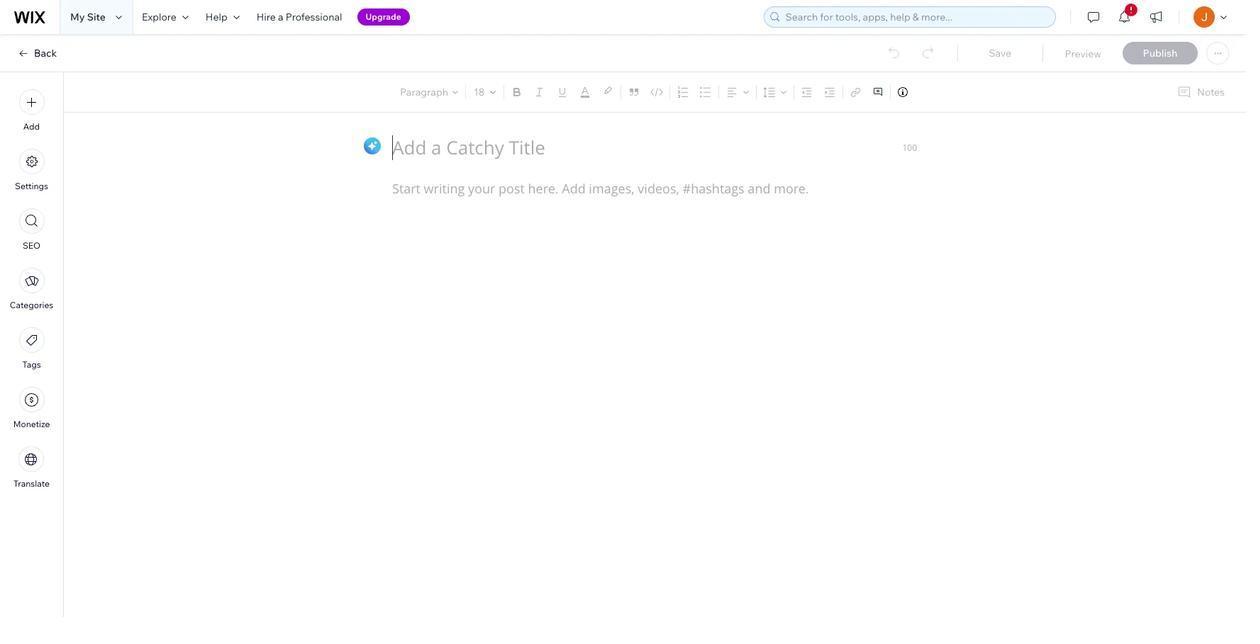 Task type: locate. For each thing, give the bounding box(es) containing it.
professional
[[286, 11, 342, 23]]

monetize
[[13, 419, 50, 430]]

add button
[[19, 89, 44, 132]]

None text field
[[392, 180, 917, 507]]

menu
[[0, 81, 63, 498]]

notes button
[[1172, 83, 1229, 102]]

Add a Catchy Title text field
[[392, 135, 903, 160]]

hire a professional
[[257, 11, 342, 23]]

upgrade
[[366, 11, 401, 22]]

my site
[[70, 11, 106, 23]]

hire a professional link
[[248, 0, 351, 34]]

menu containing add
[[0, 81, 63, 498]]

settings button
[[15, 149, 48, 192]]

hire
[[257, 11, 276, 23]]

categories
[[10, 300, 53, 311]]



Task type: vqa. For each thing, say whether or not it's contained in the screenshot.
1st Premium Site Required from right
no



Task type: describe. For each thing, give the bounding box(es) containing it.
monetize button
[[13, 387, 50, 430]]

help button
[[197, 0, 248, 34]]

translate button
[[13, 447, 50, 490]]

100
[[903, 142, 917, 153]]

seo
[[23, 240, 40, 251]]

Search for tools, apps, help & more... field
[[781, 7, 1051, 27]]

seo button
[[19, 209, 44, 251]]

help
[[206, 11, 228, 23]]

add
[[23, 121, 40, 132]]

back button
[[17, 47, 57, 60]]

a
[[278, 11, 283, 23]]

my
[[70, 11, 85, 23]]

tags
[[22, 360, 41, 370]]

settings
[[15, 181, 48, 192]]

categories button
[[10, 268, 53, 311]]

tags button
[[19, 328, 44, 370]]

site
[[87, 11, 106, 23]]

translate
[[13, 479, 50, 490]]

back
[[34, 47, 57, 60]]

notes
[[1198, 86, 1225, 99]]

upgrade button
[[357, 9, 410, 26]]

explore
[[142, 11, 177, 23]]



